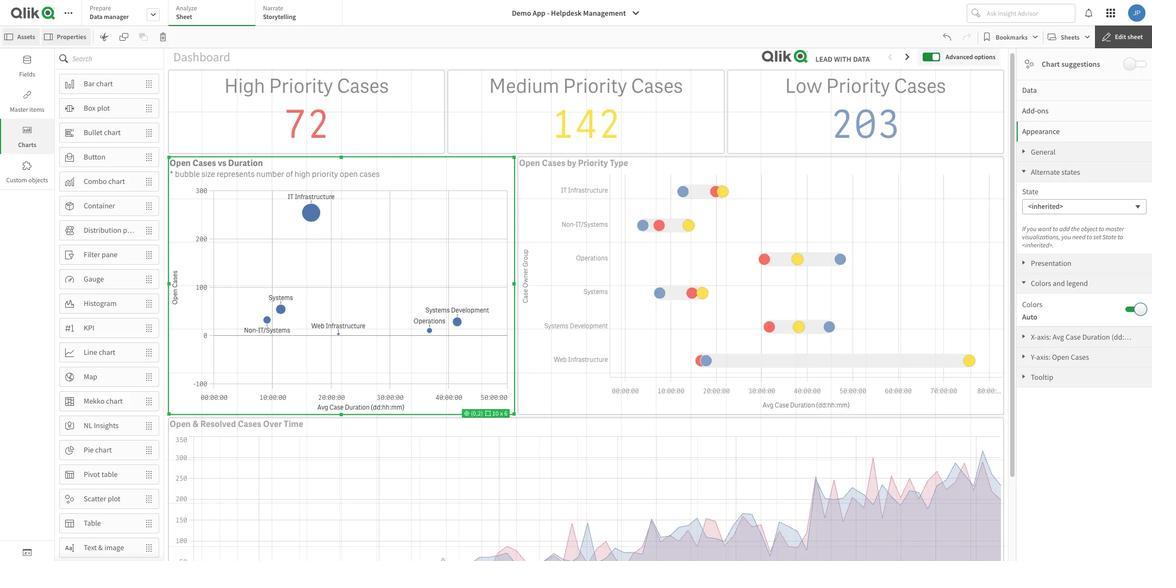 Task type: describe. For each thing, give the bounding box(es) containing it.
puzzle image
[[23, 161, 32, 170]]

image
[[104, 544, 124, 553]]

line
[[84, 348, 97, 358]]

next sheet: performance image
[[903, 53, 912, 61]]

high
[[295, 169, 310, 180]]

data inside "prepare data manager"
[[90, 12, 103, 21]]

medium
[[489, 73, 559, 99]]

move image for combo chart
[[139, 173, 159, 191]]

10 x 6
[[491, 410, 508, 418]]

map
[[84, 372, 97, 382]]

add-ons tab
[[1017, 101, 1152, 121]]

cases inside the open cases vs duration * bubble size represents number of high priority open cases
[[192, 158, 216, 169]]

case
[[1066, 333, 1081, 342]]

sheet
[[176, 12, 192, 21]]

analyze sheet
[[176, 4, 197, 21]]

appearance
[[1022, 127, 1060, 136]]

chart for bar chart
[[96, 79, 113, 89]]

142
[[551, 99, 621, 150]]

triangle bottom image
[[1017, 169, 1031, 174]]

charts button
[[0, 119, 54, 154]]

colors for and
[[1031, 279, 1051, 289]]

move image for text & image
[[139, 539, 159, 558]]

suggestions
[[1062, 59, 1100, 69]]

203
[[831, 99, 901, 150]]

state inside if you want to add the object to master visualizations, you need to set state to <inherited>.
[[1103, 233, 1117, 241]]

sheets button
[[1046, 28, 1093, 46]]

x-
[[1031, 333, 1037, 342]]

cut image
[[100, 33, 108, 41]]

container
[[84, 201, 115, 211]]

move image for bar chart
[[139, 75, 159, 93]]

items
[[29, 105, 44, 114]]

move image for histogram
[[139, 295, 159, 313]]

priority for 203
[[826, 73, 890, 99]]

1 horizontal spatial you
[[1061, 233, 1071, 241]]

move image for mekko chart
[[139, 393, 159, 411]]

plot for distribution plot
[[123, 226, 136, 235]]

prepare
[[90, 4, 111, 12]]

nl insights
[[84, 421, 119, 431]]

narrate
[[263, 4, 283, 12]]

bar chart
[[84, 79, 113, 89]]

<inherited>.
[[1022, 241, 1054, 249]]

add
[[1060, 225, 1070, 233]]

charts
[[18, 141, 36, 149]]

add-ons
[[1022, 106, 1049, 116]]

high priority cases 72
[[224, 73, 389, 150]]

assets button
[[2, 28, 39, 46]]

master items button
[[0, 84, 54, 119]]

the
[[1071, 225, 1080, 233]]

colors auto
[[1022, 300, 1043, 322]]

move image for line chart
[[139, 344, 159, 362]]

general
[[1031, 147, 1056, 157]]

triangle right image for presentation
[[1017, 260, 1031, 266]]

scatter plot
[[84, 495, 120, 504]]

table
[[84, 519, 101, 529]]

cases inside high priority cases 72
[[337, 73, 389, 99]]

insights
[[94, 421, 119, 431]]

axis: for y-
[[1036, 353, 1051, 362]]

y-
[[1031, 353, 1036, 362]]

variables image
[[23, 549, 32, 558]]

assets
[[17, 33, 35, 41]]

narrate storytelling
[[263, 4, 296, 21]]

undo image
[[943, 33, 952, 41]]

add-
[[1022, 106, 1037, 116]]

priority
[[312, 169, 338, 180]]

move image for box plot
[[139, 99, 159, 118]]

bookmarks
[[996, 33, 1028, 41]]

size
[[201, 169, 215, 180]]

link image
[[23, 91, 32, 99]]

properties button
[[42, 28, 91, 46]]

gauge
[[84, 275, 104, 284]]

histogram
[[84, 299, 117, 309]]

move image for kpi
[[139, 319, 159, 338]]

states
[[1062, 167, 1080, 177]]

master
[[10, 105, 28, 114]]

pane
[[102, 250, 118, 260]]

master items
[[10, 105, 44, 114]]

cases inside "medium priority cases 142"
[[631, 73, 683, 99]]

triangle right image
[[1017, 354, 1031, 360]]

if
[[1022, 225, 1026, 233]]

to right set
[[1118, 233, 1123, 241]]

move image for container
[[139, 197, 159, 215]]

presentation
[[1031, 259, 1072, 268]]

helpdesk
[[551, 8, 582, 18]]

chart for line chart
[[99, 348, 115, 358]]

open for open & resolved cases over time
[[170, 419, 191, 430]]

scatter chart image
[[1025, 60, 1034, 68]]

text
[[84, 544, 97, 553]]

plot for scatter plot
[[108, 495, 120, 504]]

fields button
[[0, 48, 54, 84]]

advanced
[[946, 53, 973, 61]]

type
[[610, 158, 628, 169]]

move image for gauge
[[139, 270, 159, 289]]

mekko
[[84, 397, 105, 407]]

combo
[[84, 177, 107, 186]]

properties
[[57, 33, 86, 41]]

colors for auto
[[1022, 300, 1043, 310]]

cases inside low priority cases 203
[[894, 73, 946, 99]]

master
[[1106, 225, 1124, 233]]

filter
[[84, 250, 100, 260]]

management
[[583, 8, 626, 18]]

move image for distribution plot
[[139, 221, 159, 240]]

priority for 72
[[269, 73, 333, 99]]

edit
[[1115, 33, 1126, 41]]

edit sheet button
[[1095, 26, 1152, 48]]

box plot
[[84, 103, 110, 113]]

of
[[286, 169, 293, 180]]

triangle right image for tooltip
[[1017, 374, 1031, 380]]

sheet
[[1128, 33, 1143, 41]]

move image for bullet chart
[[139, 124, 159, 142]]

0 horizontal spatial you
[[1027, 225, 1037, 233]]



Task type: locate. For each thing, give the bounding box(es) containing it.
1 vertical spatial colors
[[1022, 300, 1043, 310]]

want
[[1038, 225, 1052, 233]]

to left the add
[[1053, 225, 1058, 233]]

x-axis: avg case duration (dd:hh:mm)
[[1031, 333, 1149, 342]]

avg
[[1053, 333, 1064, 342]]

axis: right triangle right icon
[[1036, 353, 1051, 362]]

11 move image from the top
[[139, 515, 159, 533]]

tooltip
[[1031, 373, 1053, 383]]

manager
[[104, 12, 129, 21]]

10 move image from the top
[[139, 466, 159, 485]]

2 move image from the top
[[139, 124, 159, 142]]

0 horizontal spatial data
[[90, 12, 103, 21]]

triangle right image down triangle right icon
[[1017, 374, 1031, 380]]

set
[[1094, 233, 1101, 241]]

5 move image from the top
[[139, 295, 159, 313]]

open cases vs duration * bubble size represents number of high priority open cases
[[170, 158, 380, 180]]

chart for bullet chart
[[104, 128, 121, 138]]

6 move image from the top
[[139, 319, 159, 338]]

scatter
[[84, 495, 106, 504]]

move image for scatter plot
[[139, 490, 159, 509]]

custom objects button
[[0, 154, 54, 190]]

priority inside low priority cases 203
[[826, 73, 890, 99]]

to left set
[[1087, 233, 1092, 241]]

low
[[785, 73, 822, 99]]

3 move image from the top
[[139, 197, 159, 215]]

objects
[[28, 176, 48, 184]]

9 move image from the top
[[139, 539, 159, 558]]

10
[[492, 410, 499, 418]]

tab list
[[82, 0, 346, 27]]

plot for box plot
[[97, 103, 110, 113]]

move image right histogram on the bottom of the page
[[139, 295, 159, 313]]

pie chart
[[84, 446, 112, 455]]

0 horizontal spatial duration
[[228, 158, 263, 169]]

triangle right image
[[1017, 149, 1031, 154], [1017, 260, 1031, 266], [1017, 334, 1031, 340], [1017, 374, 1031, 380]]

options
[[974, 53, 996, 61]]

data
[[90, 12, 103, 21], [1022, 85, 1037, 95]]

move image down the search text field
[[139, 75, 159, 93]]

filter pane
[[84, 250, 118, 260]]

open left by
[[519, 158, 540, 169]]

by
[[567, 158, 576, 169]]

open for open cases by priority type
[[519, 158, 540, 169]]

distribution plot
[[84, 226, 136, 235]]

triangle right image for x-axis: avg case duration (dd:hh:mm)
[[1017, 334, 1031, 340]]

bullet
[[84, 128, 102, 138]]

you left the
[[1061, 233, 1071, 241]]

0 vertical spatial &
[[192, 419, 199, 430]]

2 vertical spatial plot
[[108, 495, 120, 504]]

tab list containing prepare
[[82, 0, 346, 27]]

0 horizontal spatial &
[[98, 544, 103, 553]]

application
[[0, 0, 1152, 562]]

1 horizontal spatial &
[[192, 419, 199, 430]]

Search text field
[[72, 48, 164, 69]]

kpi
[[84, 323, 94, 333]]

auto
[[1022, 312, 1038, 322]]

7 move image from the top
[[139, 417, 159, 436]]

chart for combo chart
[[108, 177, 125, 186]]

data tab
[[1017, 80, 1152, 101]]

distribution
[[84, 226, 121, 235]]

table
[[101, 470, 118, 480]]

5 move image from the top
[[139, 270, 159, 289]]

-
[[547, 8, 549, 18]]

0 horizontal spatial state
[[1022, 187, 1039, 197]]

& for resolved
[[192, 419, 199, 430]]

move image left *
[[139, 173, 159, 191]]

low priority cases 203
[[785, 73, 946, 150]]

Ask Insight Advisor text field
[[985, 4, 1075, 22]]

custom objects
[[6, 176, 48, 184]]

1 vertical spatial data
[[1022, 85, 1037, 95]]

0 vertical spatial duration
[[228, 158, 263, 169]]

chart suggestions
[[1042, 59, 1100, 69]]

1 horizontal spatial duration
[[1082, 333, 1110, 342]]

mekko chart
[[84, 397, 123, 407]]

cases
[[337, 73, 389, 99], [631, 73, 683, 99], [894, 73, 946, 99], [192, 158, 216, 169], [542, 158, 565, 169], [1071, 353, 1089, 362], [238, 419, 261, 430]]

1 triangle right image from the top
[[1017, 149, 1031, 154]]

open left resolved
[[170, 419, 191, 430]]

state down triangle bottom icon
[[1022, 187, 1039, 197]]

bar
[[84, 79, 95, 89]]

1 move image from the top
[[139, 99, 159, 118]]

pivot table
[[84, 470, 118, 480]]

colors up auto
[[1022, 300, 1043, 310]]

plot right distribution
[[123, 226, 136, 235]]

number
[[256, 169, 284, 180]]

over
[[263, 419, 282, 430]]

triangle bottom image
[[1017, 280, 1031, 286]]

8 move image from the top
[[139, 393, 159, 411]]

plot
[[97, 103, 110, 113], [123, 226, 136, 235], [108, 495, 120, 504]]

chart right mekko
[[106, 397, 123, 407]]

0 vertical spatial data
[[90, 12, 103, 21]]

chart right 'bar'
[[96, 79, 113, 89]]

legend
[[1067, 279, 1088, 289]]

you
[[1027, 225, 1037, 233], [1061, 233, 1071, 241]]

duration inside the open cases vs duration * bubble size represents number of high priority open cases
[[228, 158, 263, 169]]

plot right scatter
[[108, 495, 120, 504]]

plot right box
[[97, 103, 110, 113]]

demo app - helpdesk management
[[512, 8, 626, 18]]

6 move image from the top
[[139, 344, 159, 362]]

data inside tab
[[1022, 85, 1037, 95]]

database image
[[23, 55, 32, 64]]

axis: left avg
[[1037, 333, 1051, 342]]

duration right vs
[[228, 158, 263, 169]]

x
[[500, 410, 503, 418]]

8 move image from the top
[[139, 490, 159, 509]]

triangle right image for general
[[1017, 149, 1031, 154]]

chart for pie chart
[[95, 446, 112, 455]]

you right if
[[1027, 225, 1037, 233]]

line chart
[[84, 348, 115, 358]]

to right object
[[1099, 225, 1104, 233]]

duration right "case"
[[1082, 333, 1110, 342]]

medium priority cases 142
[[489, 73, 683, 150]]

object image
[[23, 126, 32, 135]]

advanced options
[[946, 53, 996, 61]]

high
[[224, 73, 265, 99]]

chart right bullet
[[104, 128, 121, 138]]

move image
[[139, 99, 159, 118], [139, 148, 159, 167], [139, 197, 159, 215], [139, 246, 159, 264], [139, 270, 159, 289], [139, 319, 159, 338], [139, 368, 159, 387], [139, 393, 159, 411], [139, 442, 159, 460], [139, 466, 159, 485], [139, 515, 159, 533]]

move image for table
[[139, 515, 159, 533]]

colors left and
[[1031, 279, 1051, 289]]

chart right pie
[[95, 446, 112, 455]]

& right text
[[98, 544, 103, 553]]

colors and legend
[[1031, 279, 1088, 289]]

object
[[1081, 225, 1098, 233]]

1 move image from the top
[[139, 75, 159, 93]]

move image for pivot table
[[139, 466, 159, 485]]

axis: for x-
[[1037, 333, 1051, 342]]

3 move image from the top
[[139, 173, 159, 191]]

bubble
[[175, 169, 200, 180]]

4 triangle right image from the top
[[1017, 374, 1031, 380]]

chart right line
[[99, 348, 115, 358]]

demo
[[512, 8, 531, 18]]

open down avg
[[1052, 353, 1069, 362]]

cases
[[359, 169, 380, 180]]

if you want to add the object to master visualizations, you need to set state to <inherited>.
[[1022, 225, 1124, 249]]

ons
[[1037, 106, 1049, 116]]

prepare data manager
[[90, 4, 129, 21]]

0 vertical spatial axis:
[[1037, 333, 1051, 342]]

data up add-
[[1022, 85, 1037, 95]]

7 move image from the top
[[139, 368, 159, 387]]

bookmarks button
[[981, 28, 1041, 46]]

open for open cases vs duration * bubble size represents number of high priority open cases
[[170, 158, 191, 169]]

1 vertical spatial plot
[[123, 226, 136, 235]]

move image right bullet chart
[[139, 124, 159, 142]]

4 move image from the top
[[139, 221, 159, 240]]

move image
[[139, 75, 159, 93], [139, 124, 159, 142], [139, 173, 159, 191], [139, 221, 159, 240], [139, 295, 159, 313], [139, 344, 159, 362], [139, 417, 159, 436], [139, 490, 159, 509], [139, 539, 159, 558]]

state right set
[[1103, 233, 1117, 241]]

1 horizontal spatial data
[[1022, 85, 1037, 95]]

& left resolved
[[192, 419, 199, 430]]

9 move image from the top
[[139, 442, 159, 460]]

4 move image from the top
[[139, 246, 159, 264]]

0 vertical spatial state
[[1022, 187, 1039, 197]]

0 vertical spatial plot
[[97, 103, 110, 113]]

open inside the open cases vs duration * bubble size represents number of high priority open cases
[[170, 158, 191, 169]]

chart
[[96, 79, 113, 89], [104, 128, 121, 138], [108, 177, 125, 186], [99, 348, 115, 358], [106, 397, 123, 407], [95, 446, 112, 455]]

priority inside "medium priority cases 142"
[[563, 73, 627, 99]]

priority
[[269, 73, 333, 99], [563, 73, 627, 99], [826, 73, 890, 99], [578, 158, 608, 169]]

triangle right image up triangle bottom icon
[[1017, 149, 1031, 154]]

1 vertical spatial duration
[[1082, 333, 1110, 342]]

text & image
[[84, 544, 124, 553]]

0 vertical spatial colors
[[1031, 279, 1051, 289]]

move image for pie chart
[[139, 442, 159, 460]]

2 move image from the top
[[139, 148, 159, 167]]

triangle right image up triangle bottom image
[[1017, 260, 1031, 266]]

2 triangle right image from the top
[[1017, 260, 1031, 266]]

chart for mekko chart
[[106, 397, 123, 407]]

application containing 72
[[0, 0, 1152, 562]]

move image right "insights"
[[139, 417, 159, 436]]

1 vertical spatial state
[[1103, 233, 1117, 241]]

chart
[[1042, 59, 1060, 69]]

&
[[192, 419, 199, 430], [98, 544, 103, 553]]

james peterson image
[[1128, 4, 1146, 22]]

chart right combo
[[108, 177, 125, 186]]

triangle right image up triangle right icon
[[1017, 334, 1031, 340]]

move image right line chart
[[139, 344, 159, 362]]

(dd:hh:mm)
[[1112, 333, 1149, 342]]

resolved
[[200, 419, 236, 430]]

appearance tab
[[1017, 121, 1152, 142]]

1 vertical spatial axis:
[[1036, 353, 1051, 362]]

and
[[1053, 279, 1065, 289]]

represents
[[217, 169, 255, 180]]

open
[[170, 158, 191, 169], [519, 158, 540, 169], [1052, 353, 1069, 362], [170, 419, 191, 430]]

demo app - helpdesk management button
[[505, 4, 647, 22]]

alternate states
[[1031, 167, 1080, 177]]

open left size at the left of the page
[[170, 158, 191, 169]]

1 horizontal spatial state
[[1103, 233, 1117, 241]]

move image right scatter plot
[[139, 490, 159, 509]]

copy image
[[119, 33, 128, 41]]

*
[[170, 169, 173, 180]]

pie
[[84, 446, 94, 455]]

move image for button
[[139, 148, 159, 167]]

sheets
[[1061, 33, 1080, 41]]

priority for 142
[[563, 73, 627, 99]]

1 vertical spatial &
[[98, 544, 103, 553]]

vs
[[218, 158, 226, 169]]

priority inside high priority cases 72
[[269, 73, 333, 99]]

move image for map
[[139, 368, 159, 387]]

& for image
[[98, 544, 103, 553]]

delete image
[[158, 33, 167, 41]]

move image right image
[[139, 539, 159, 558]]

move image for filter pane
[[139, 246, 159, 264]]

3 triangle right image from the top
[[1017, 334, 1031, 340]]

move image for nl insights
[[139, 417, 159, 436]]

data down prepare
[[90, 12, 103, 21]]

move image right 'distribution plot'
[[139, 221, 159, 240]]



Task type: vqa. For each thing, say whether or not it's contained in the screenshot.
remaining:
no



